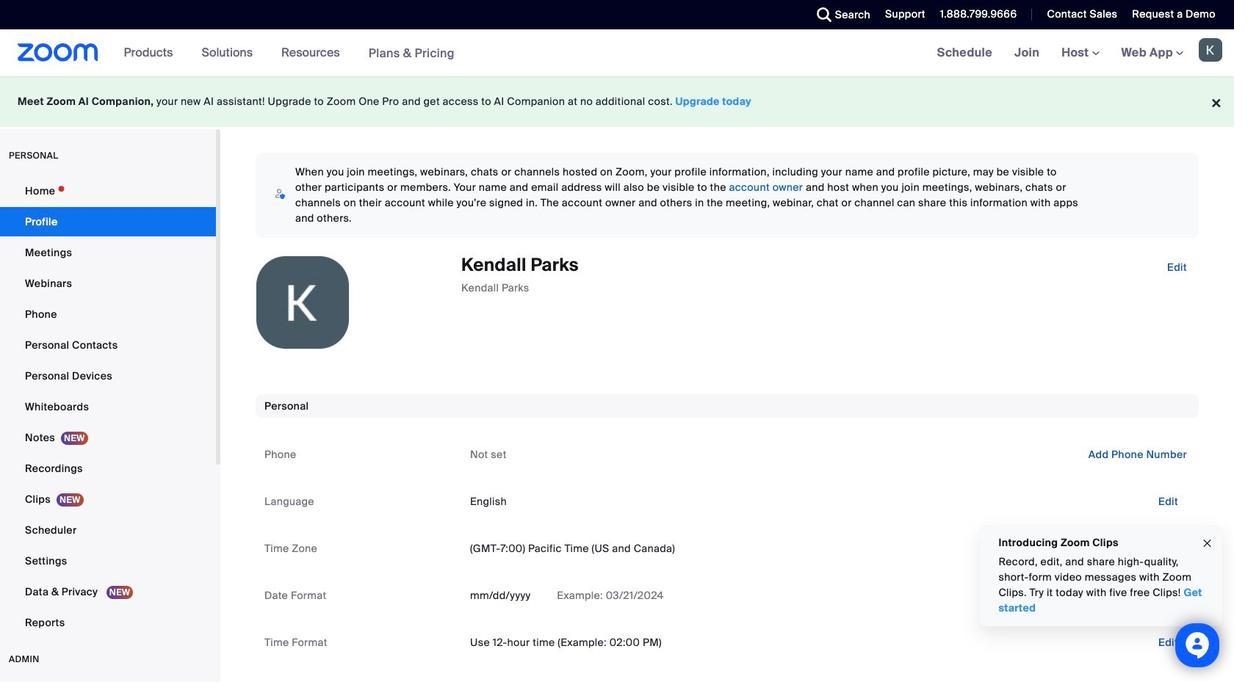 Task type: locate. For each thing, give the bounding box(es) containing it.
banner
[[0, 29, 1234, 77]]

footer
[[0, 76, 1234, 127]]

edit user photo image
[[291, 296, 314, 309]]

close image
[[1201, 535, 1213, 552]]

user photo image
[[256, 256, 349, 349]]



Task type: describe. For each thing, give the bounding box(es) containing it.
personal menu menu
[[0, 176, 216, 639]]

product information navigation
[[113, 29, 466, 77]]

profile picture image
[[1199, 38, 1222, 62]]

zoom logo image
[[18, 43, 98, 62]]

meetings navigation
[[926, 29, 1234, 77]]



